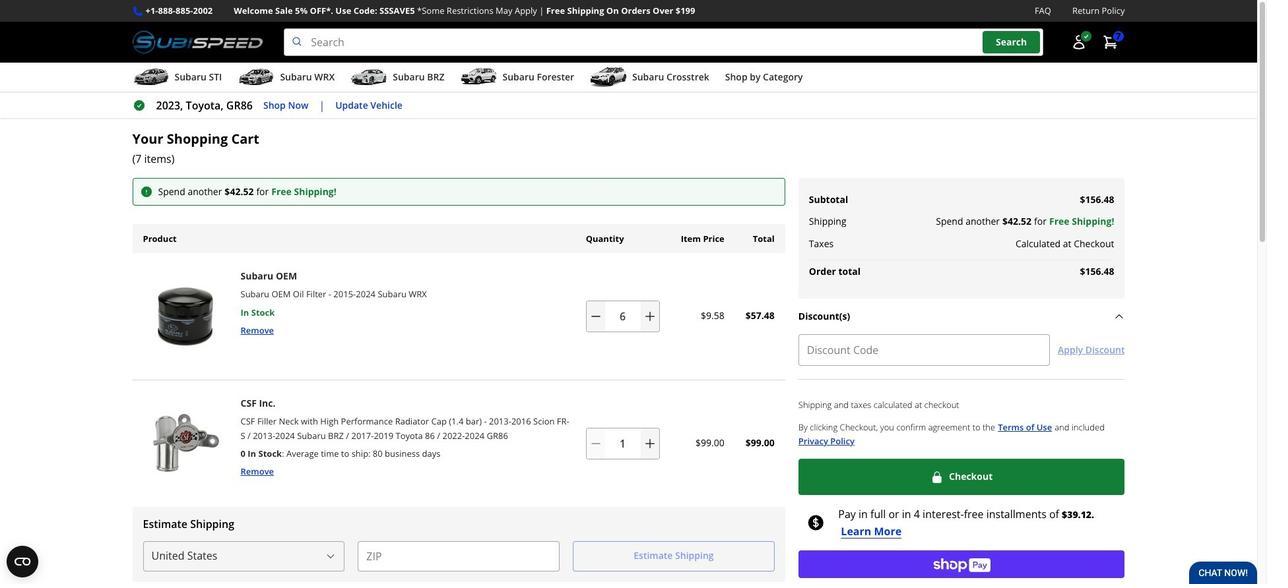 Task type: vqa. For each thing, say whether or not it's contained in the screenshot.
Shipping to the middle
no



Task type: locate. For each thing, give the bounding box(es) containing it.
open widget image
[[7, 547, 38, 578]]

Discount Code field
[[799, 335, 1050, 367]]

1 vertical spatial increment image
[[643, 437, 656, 451]]

search input field
[[284, 28, 1043, 56]]

a subaru wrx thumbnail image image
[[238, 67, 275, 87]]

None number field
[[586, 301, 660, 332], [586, 428, 660, 460], [586, 301, 660, 332], [586, 428, 660, 460]]

increment image
[[643, 310, 656, 323], [643, 437, 656, 451]]

0 vertical spatial increment image
[[643, 310, 656, 323]]

1 increment image from the top
[[643, 310, 656, 323]]

a subaru brz thumbnail image image
[[351, 67, 388, 87]]

country select image
[[326, 552, 336, 562]]

1 decrement image from the top
[[589, 310, 602, 323]]

0 vertical spatial decrement image
[[589, 310, 602, 323]]

decrement image
[[589, 310, 602, 323], [589, 437, 602, 451]]

a subaru forester thumbnail image image
[[460, 67, 497, 87]]

a subaru crosstrek thumbnail image image
[[590, 67, 627, 87]]

2 increment image from the top
[[643, 437, 656, 451]]

buy with shop pay image
[[933, 557, 991, 573]]

button image
[[1071, 34, 1087, 50]]

2 decrement image from the top
[[589, 437, 602, 451]]

1 vertical spatial decrement image
[[589, 437, 602, 451]]



Task type: describe. For each thing, give the bounding box(es) containing it.
increment image for csf8044 the all-aluminum filler neck will include a high-pressure radiator cap to fit the subaru brz., image's the decrement image
[[643, 437, 656, 451]]

csf8044 the all-aluminum filler neck will include a high-pressure radiator cap to fit the subaru brz., image
[[138, 396, 233, 491]]

Zip text field
[[358, 542, 560, 572]]

increment image for the decrement image associated with sub15208aa170 oem subaru oil filter - 2015-2020 wrx, image
[[643, 310, 656, 323]]

sub15208aa170 oem subaru oil filter - 2015-2020 wrx, image
[[138, 269, 233, 364]]

subispeed logo image
[[132, 28, 263, 56]]

a subaru sti thumbnail image image
[[132, 67, 169, 87]]

decrement image for csf8044 the all-aluminum filler neck will include a high-pressure radiator cap to fit the subaru brz., image
[[589, 437, 602, 451]]

Country Select button
[[143, 542, 345, 572]]

decrement image for sub15208aa170 oem subaru oil filter - 2015-2020 wrx, image
[[589, 310, 602, 323]]



